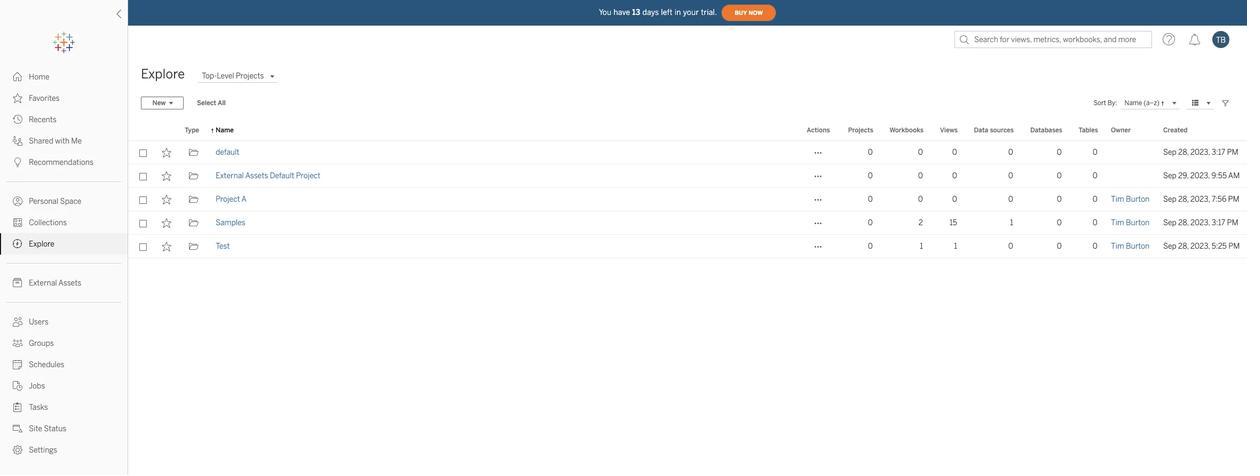 Task type: vqa. For each thing, say whether or not it's contained in the screenshot.
Sheet 1 element
no



Task type: locate. For each thing, give the bounding box(es) containing it.
9:55
[[1212, 171, 1227, 180]]

0 vertical spatial 3:17
[[1212, 148, 1226, 157]]

by text only_f5he34f image
[[13, 72, 22, 82], [13, 93, 22, 103], [13, 278, 22, 288], [13, 403, 22, 412], [13, 424, 22, 434], [13, 445, 22, 455]]

2023, for test
[[1191, 242, 1210, 251]]

3 by text only_f5he34f image from the top
[[13, 158, 22, 167]]

project image left test link
[[189, 242, 198, 252]]

external
[[216, 171, 244, 180], [29, 279, 57, 288]]

by text only_f5he34f image inside explore link
[[13, 239, 22, 249]]

1 vertical spatial explore
[[29, 240, 54, 249]]

by text only_f5he34f image left external assets at bottom left
[[13, 278, 22, 288]]

2023, for external assets default project
[[1191, 171, 1210, 180]]

project image up project image
[[189, 171, 198, 181]]

by text only_f5he34f image inside favorites link
[[13, 93, 22, 103]]

pm for test
[[1229, 242, 1240, 251]]

pm
[[1227, 148, 1239, 157], [1229, 195, 1240, 204], [1227, 218, 1239, 227], [1229, 242, 1240, 251]]

2 vertical spatial tim
[[1111, 242, 1124, 251]]

5 by text only_f5he34f image from the top
[[13, 424, 22, 434]]

3 28, from the top
[[1179, 218, 1189, 227]]

5 sep from the top
[[1164, 242, 1177, 251]]

row containing default
[[128, 141, 1247, 164]]

2 cell from the top
[[1105, 164, 1157, 188]]

0 horizontal spatial name
[[216, 127, 234, 134]]

by text only_f5he34f image inside recents link
[[13, 115, 22, 124]]

sep left 29,
[[1164, 171, 1177, 180]]

sep 28, 2023, 3:17 pm
[[1164, 148, 1239, 157], [1164, 218, 1239, 227]]

groups
[[29, 339, 54, 348]]

row group containing default
[[128, 141, 1247, 258]]

recommendations link
[[0, 152, 128, 173]]

3 tim burton from the top
[[1111, 242, 1150, 251]]

assets for external assets
[[58, 279, 81, 288]]

burton
[[1126, 195, 1150, 204], [1126, 218, 1150, 227], [1126, 242, 1150, 251]]

1 horizontal spatial project
[[296, 171, 320, 180]]

0 horizontal spatial explore
[[29, 240, 54, 249]]

28, for samples
[[1179, 218, 1189, 227]]

8 by text only_f5he34f image from the top
[[13, 339, 22, 348]]

by text only_f5he34f image left settings
[[13, 445, 22, 455]]

1 vertical spatial assets
[[58, 279, 81, 288]]

2 sep 28, 2023, 3:17 pm from the top
[[1164, 218, 1239, 227]]

3 tim burton link from the top
[[1111, 235, 1150, 258]]

1 tim burton link from the top
[[1111, 188, 1150, 211]]

samples
[[216, 218, 245, 227]]

1 by text only_f5he34f image from the top
[[13, 72, 22, 82]]

navigation panel element
[[0, 32, 128, 461]]

sep for project a
[[1164, 195, 1177, 204]]

sep 28, 2023, 3:17 pm for 1
[[1164, 218, 1239, 227]]

0 vertical spatial tim
[[1111, 195, 1124, 204]]

by text only_f5he34f image for settings
[[13, 445, 22, 455]]

shared
[[29, 137, 53, 146]]

tim for sep 28, 2023, 5:25 pm
[[1111, 242, 1124, 251]]

by text only_f5he34f image for shared with me
[[13, 136, 22, 146]]

row containing project a
[[128, 188, 1247, 211]]

by text only_f5he34f image inside personal space link
[[13, 197, 22, 206]]

data
[[974, 127, 989, 134]]

2023, left 5:25
[[1191, 242, 1210, 251]]

0 horizontal spatial external
[[29, 279, 57, 288]]

1 row from the top
[[128, 141, 1247, 164]]

1 vertical spatial 3:17
[[1212, 218, 1226, 227]]

6 by text only_f5he34f image from the top
[[13, 445, 22, 455]]

recommendations
[[29, 158, 93, 167]]

by text only_f5he34f image left site
[[13, 424, 22, 434]]

1
[[1010, 218, 1014, 227], [920, 242, 923, 251], [954, 242, 957, 251]]

tim burton link for sep 28, 2023, 3:17 pm
[[1111, 211, 1150, 235]]

sep 28, 2023, 3:17 pm up sep 29, 2023, 9:55 am
[[1164, 148, 1239, 157]]

tim
[[1111, 195, 1124, 204], [1111, 218, 1124, 227], [1111, 242, 1124, 251]]

3 sep from the top
[[1164, 195, 1177, 204]]

1 vertical spatial tim
[[1111, 218, 1124, 227]]

external inside "row"
[[216, 171, 244, 180]]

tim burton link
[[1111, 188, 1150, 211], [1111, 211, 1150, 235], [1111, 235, 1150, 258]]

28, left 5:25
[[1179, 242, 1189, 251]]

1 28, from the top
[[1179, 148, 1189, 157]]

name (a–z)
[[1125, 99, 1160, 106]]

29,
[[1179, 171, 1189, 180]]

7 by text only_f5he34f image from the top
[[13, 317, 22, 327]]

by text only_f5he34f image for collections
[[13, 218, 22, 227]]

4 by text only_f5he34f image from the top
[[13, 197, 22, 206]]

project a link
[[216, 188, 247, 211]]

project a
[[216, 195, 247, 204]]

by text only_f5he34f image left favorites
[[13, 93, 22, 103]]

favorites link
[[0, 88, 128, 109]]

by text only_f5he34f image for favorites
[[13, 93, 22, 103]]

by text only_f5he34f image inside users link
[[13, 317, 22, 327]]

project image down project image
[[189, 218, 198, 228]]

10 by text only_f5he34f image from the top
[[13, 381, 22, 391]]

1 by text only_f5he34f image from the top
[[13, 115, 22, 124]]

4 row from the top
[[128, 211, 1247, 235]]

row containing samples
[[128, 211, 1247, 235]]

grid containing default
[[128, 121, 1247, 475]]

by text only_f5he34f image inside groups link
[[13, 339, 22, 348]]

in
[[675, 8, 681, 17]]

2 tim burton link from the top
[[1111, 211, 1150, 235]]

1 vertical spatial projects
[[848, 127, 874, 134]]

explore up new popup button
[[141, 66, 185, 82]]

main navigation. press the up and down arrow keys to access links. element
[[0, 66, 128, 461]]

grid
[[128, 121, 1247, 475]]

0 vertical spatial project
[[296, 171, 320, 180]]

explore link
[[0, 233, 128, 255]]

name
[[1125, 99, 1143, 106], [216, 127, 234, 134]]

0 vertical spatial external
[[216, 171, 244, 180]]

1 tim burton from the top
[[1111, 195, 1150, 204]]

1 vertical spatial name
[[216, 127, 234, 134]]

by text only_f5he34f image inside shared with me link
[[13, 136, 22, 146]]

1 vertical spatial tim burton
[[1111, 218, 1150, 227]]

cell for sep 28, 2023, 3:17 pm
[[1105, 141, 1157, 164]]

3 burton from the top
[[1126, 242, 1150, 251]]

by text only_f5he34f image for users
[[13, 317, 22, 327]]

by text only_f5he34f image inside jobs link
[[13, 381, 22, 391]]

2 28, from the top
[[1179, 195, 1189, 204]]

0 vertical spatial explore
[[141, 66, 185, 82]]

project image
[[189, 195, 198, 205]]

by text only_f5he34f image left the "tasks"
[[13, 403, 22, 412]]

0 vertical spatial tim burton
[[1111, 195, 1150, 204]]

sep 28, 2023, 7:56 pm
[[1164, 195, 1240, 204]]

28, up 29,
[[1179, 148, 1189, 157]]

pm right 7:56
[[1229, 195, 1240, 204]]

3 by text only_f5he34f image from the top
[[13, 278, 22, 288]]

1 cell from the top
[[1105, 141, 1157, 164]]

1 horizontal spatial external
[[216, 171, 244, 180]]

28, for test
[[1179, 242, 1189, 251]]

15
[[950, 218, 957, 227]]

1 sep 28, 2023, 3:17 pm from the top
[[1164, 148, 1239, 157]]

assets inside "row"
[[245, 171, 268, 180]]

3 row from the top
[[128, 188, 1247, 211]]

left
[[661, 8, 673, 17]]

personal space link
[[0, 191, 128, 212]]

sep left 5:25
[[1164, 242, 1177, 251]]

site status
[[29, 425, 66, 434]]

2 vertical spatial tim burton
[[1111, 242, 1150, 251]]

project right default
[[296, 171, 320, 180]]

views
[[940, 127, 958, 134]]

0 vertical spatial name
[[1125, 99, 1143, 106]]

2 vertical spatial burton
[[1126, 242, 1150, 251]]

name for name
[[216, 127, 234, 134]]

4 sep from the top
[[1164, 218, 1177, 227]]

0
[[868, 148, 873, 157], [918, 148, 923, 157], [953, 148, 957, 157], [1009, 148, 1014, 157], [1057, 148, 1062, 157], [1093, 148, 1098, 157], [868, 171, 873, 180], [918, 171, 923, 180], [953, 171, 957, 180], [1009, 171, 1014, 180], [1057, 171, 1062, 180], [1093, 171, 1098, 180], [868, 195, 873, 204], [918, 195, 923, 204], [953, 195, 957, 204], [1009, 195, 1014, 204], [1057, 195, 1062, 204], [1093, 195, 1098, 204], [868, 218, 873, 227], [1057, 218, 1062, 227], [1093, 218, 1098, 227], [868, 242, 873, 251], [1009, 242, 1014, 251], [1057, 242, 1062, 251], [1093, 242, 1098, 251]]

by text only_f5he34f image
[[13, 115, 22, 124], [13, 136, 22, 146], [13, 158, 22, 167], [13, 197, 22, 206], [13, 218, 22, 227], [13, 239, 22, 249], [13, 317, 22, 327], [13, 339, 22, 348], [13, 360, 22, 370], [13, 381, 22, 391]]

3:17 down 7:56
[[1212, 218, 1226, 227]]

5 by text only_f5he34f image from the top
[[13, 218, 22, 227]]

0 horizontal spatial assets
[[58, 279, 81, 288]]

external inside main navigation. press the up and down arrow keys to access links. element
[[29, 279, 57, 288]]

you have 13 days left in your trial.
[[599, 8, 717, 17]]

groups link
[[0, 333, 128, 354]]

explore
[[141, 66, 185, 82], [29, 240, 54, 249]]

all
[[218, 99, 226, 107]]

sep down sep 28, 2023, 7:56 pm
[[1164, 218, 1177, 227]]

by text only_f5he34f image for personal space
[[13, 197, 22, 206]]

5 row from the top
[[128, 235, 1247, 258]]

row
[[128, 141, 1247, 164], [128, 164, 1247, 188], [128, 188, 1247, 211], [128, 211, 1247, 235], [128, 235, 1247, 258]]

0 horizontal spatial 1
[[920, 242, 923, 251]]

row group
[[128, 141, 1247, 258]]

by text only_f5he34f image inside home "link"
[[13, 72, 22, 82]]

by text only_f5he34f image inside 'collections' link
[[13, 218, 22, 227]]

1 3:17 from the top
[[1212, 148, 1226, 157]]

assets
[[245, 171, 268, 180], [58, 279, 81, 288]]

9 by text only_f5he34f image from the top
[[13, 360, 22, 370]]

by text only_f5he34f image for jobs
[[13, 381, 22, 391]]

by text only_f5he34f image inside recommendations link
[[13, 158, 22, 167]]

1 horizontal spatial assets
[[245, 171, 268, 180]]

pm for default
[[1227, 148, 1239, 157]]

burton for sep 28, 2023, 3:17 pm
[[1126, 218, 1150, 227]]

project image down type
[[189, 148, 198, 158]]

3 tim from the top
[[1111, 242, 1124, 251]]

by text only_f5he34f image for recommendations
[[13, 158, 22, 167]]

sort by:
[[1094, 99, 1117, 107]]

name up default
[[216, 127, 234, 134]]

settings
[[29, 446, 57, 455]]

1 horizontal spatial name
[[1125, 99, 1143, 106]]

2 tim burton from the top
[[1111, 218, 1150, 227]]

sep down created on the top right
[[1164, 148, 1177, 157]]

project left a
[[216, 195, 240, 204]]

external assets default project link
[[216, 164, 320, 188]]

0 horizontal spatial project
[[216, 195, 240, 204]]

project image for test
[[189, 242, 198, 252]]

2 burton from the top
[[1126, 218, 1150, 227]]

2 tim from the top
[[1111, 218, 1124, 227]]

2023, left 7:56
[[1191, 195, 1210, 204]]

2 sep from the top
[[1164, 171, 1177, 180]]

3:17
[[1212, 148, 1226, 157], [1212, 218, 1226, 227]]

2023, down sep 28, 2023, 7:56 pm
[[1191, 218, 1210, 227]]

assets up users link at left
[[58, 279, 81, 288]]

by text only_f5he34f image inside "schedules" link
[[13, 360, 22, 370]]

1 vertical spatial sep 28, 2023, 3:17 pm
[[1164, 218, 1239, 227]]

1 vertical spatial external
[[29, 279, 57, 288]]

tim burton
[[1111, 195, 1150, 204], [1111, 218, 1150, 227], [1111, 242, 1150, 251]]

buy now
[[735, 9, 763, 16]]

1 vertical spatial project
[[216, 195, 240, 204]]

4 28, from the top
[[1179, 242, 1189, 251]]

space
[[60, 197, 81, 206]]

4 by text only_f5he34f image from the top
[[13, 403, 22, 412]]

sep down sep 29, 2023, 9:55 am
[[1164, 195, 1177, 204]]

2023, right 29,
[[1191, 171, 1210, 180]]

0 vertical spatial burton
[[1126, 195, 1150, 204]]

0 vertical spatial projects
[[236, 72, 264, 81]]

external down default link
[[216, 171, 244, 180]]

top-
[[202, 72, 217, 81]]

sep for test
[[1164, 242, 1177, 251]]

by text only_f5he34f image inside "site status" 'link'
[[13, 424, 22, 434]]

explore down the collections
[[29, 240, 54, 249]]

projects right "level"
[[236, 72, 264, 81]]

by text only_f5he34f image for tasks
[[13, 403, 22, 412]]

6 by text only_f5he34f image from the top
[[13, 239, 22, 249]]

assets left default
[[245, 171, 268, 180]]

2 horizontal spatial 1
[[1010, 218, 1014, 227]]

28, down 29,
[[1179, 195, 1189, 204]]

site status link
[[0, 418, 128, 439]]

2 3:17 from the top
[[1212, 218, 1226, 227]]

by text only_f5he34f image inside external assets link
[[13, 278, 22, 288]]

cell
[[1105, 141, 1157, 164], [1105, 164, 1157, 188]]

external up users
[[29, 279, 57, 288]]

1 tim from the top
[[1111, 195, 1124, 204]]

3:17 up 9:55
[[1212, 148, 1226, 157]]

2 project image from the top
[[189, 171, 198, 181]]

1 vertical spatial burton
[[1126, 218, 1150, 227]]

by text only_f5he34f image inside settings "link"
[[13, 445, 22, 455]]

tim for sep 28, 2023, 3:17 pm
[[1111, 218, 1124, 227]]

personal
[[29, 197, 58, 206]]

0 horizontal spatial projects
[[236, 72, 264, 81]]

2023, up sep 29, 2023, 9:55 am
[[1191, 148, 1210, 157]]

name inside dropdown button
[[1125, 99, 1143, 106]]

pm up sep 28, 2023, 5:25 pm
[[1227, 218, 1239, 227]]

projects right the actions
[[848, 127, 874, 134]]

project image
[[189, 148, 198, 158], [189, 171, 198, 181], [189, 218, 198, 228], [189, 242, 198, 252]]

tim burton link for sep 28, 2023, 5:25 pm
[[1111, 235, 1150, 258]]

2 by text only_f5he34f image from the top
[[13, 93, 22, 103]]

by text only_f5he34f image inside tasks link
[[13, 403, 22, 412]]

2 row from the top
[[128, 164, 1247, 188]]

0 vertical spatial sep 28, 2023, 3:17 pm
[[1164, 148, 1239, 157]]

test
[[216, 242, 230, 251]]

1 burton from the top
[[1126, 195, 1150, 204]]

assets for external assets default project
[[245, 171, 268, 180]]

Search for views, metrics, workbooks, and more text field
[[955, 31, 1152, 48]]

by text only_f5he34f image left home
[[13, 72, 22, 82]]

2 by text only_f5he34f image from the top
[[13, 136, 22, 146]]

1 project image from the top
[[189, 148, 198, 158]]

by text only_f5he34f image for site status
[[13, 424, 22, 434]]

0 vertical spatial assets
[[245, 171, 268, 180]]

sep 28, 2023, 3:17 pm down sep 28, 2023, 7:56 pm
[[1164, 218, 1239, 227]]

pm up am on the top
[[1227, 148, 1239, 157]]

28, down sep 28, 2023, 7:56 pm
[[1179, 218, 1189, 227]]

assets inside main navigation. press the up and down arrow keys to access links. element
[[58, 279, 81, 288]]

name left (a–z)
[[1125, 99, 1143, 106]]

row containing external assets default project
[[128, 164, 1247, 188]]

pm right 5:25
[[1229, 242, 1240, 251]]

3 project image from the top
[[189, 218, 198, 228]]

pm for project a
[[1229, 195, 1240, 204]]

4 project image from the top
[[189, 242, 198, 252]]

1 sep from the top
[[1164, 148, 1177, 157]]

external assets
[[29, 279, 81, 288]]

users
[[29, 318, 49, 327]]



Task type: describe. For each thing, give the bounding box(es) containing it.
external for external assets default project
[[216, 171, 244, 180]]

tim burton link for sep 28, 2023, 7:56 pm
[[1111, 188, 1150, 211]]

3:17 for 1
[[1212, 218, 1226, 227]]

sep 28, 2023, 3:17 pm for 0
[[1164, 148, 1239, 157]]

jobs
[[29, 382, 45, 391]]

28, for project a
[[1179, 195, 1189, 204]]

by:
[[1108, 99, 1117, 107]]

test link
[[216, 235, 230, 258]]

new
[[152, 99, 166, 107]]

type
[[185, 127, 199, 134]]

sep 28, 2023, 5:25 pm
[[1164, 242, 1240, 251]]

select all
[[197, 99, 226, 107]]

project image for external assets default project
[[189, 171, 198, 181]]

1 horizontal spatial 1
[[954, 242, 957, 251]]

select
[[197, 99, 216, 107]]

1 horizontal spatial explore
[[141, 66, 185, 82]]

top-level projects
[[202, 72, 264, 81]]

by text only_f5he34f image for explore
[[13, 239, 22, 249]]

13
[[632, 8, 641, 17]]

recents
[[29, 115, 56, 124]]

databases
[[1031, 127, 1063, 134]]

tim burton for sep 28, 2023, 5:25 pm
[[1111, 242, 1150, 251]]

schedules link
[[0, 354, 128, 375]]

data sources
[[974, 127, 1014, 134]]

(a–z)
[[1144, 99, 1160, 106]]

samples link
[[216, 211, 245, 235]]

settings link
[[0, 439, 128, 461]]

collections
[[29, 218, 67, 227]]

2023, for project a
[[1191, 195, 1210, 204]]

projects inside popup button
[[236, 72, 264, 81]]

schedules
[[29, 360, 64, 370]]

buy
[[735, 9, 747, 16]]

shared with me link
[[0, 130, 128, 152]]

home
[[29, 73, 50, 82]]

sep 29, 2023, 9:55 am
[[1164, 171, 1240, 180]]

sort
[[1094, 99, 1107, 107]]

jobs link
[[0, 375, 128, 397]]

5:25
[[1212, 242, 1227, 251]]

you
[[599, 8, 612, 17]]

pm for samples
[[1227, 218, 1239, 227]]

3:17 for 0
[[1212, 148, 1226, 157]]

name (a–z) button
[[1121, 97, 1180, 109]]

tim for sep 28, 2023, 7:56 pm
[[1111, 195, 1124, 204]]

7:56
[[1212, 195, 1227, 204]]

external for external assets
[[29, 279, 57, 288]]

row containing test
[[128, 235, 1247, 258]]

name for name (a–z)
[[1125, 99, 1143, 106]]

external assets link
[[0, 272, 128, 294]]

days
[[643, 8, 659, 17]]

cell for sep 29, 2023, 9:55 am
[[1105, 164, 1157, 188]]

home link
[[0, 66, 128, 88]]

2023, for samples
[[1191, 218, 1210, 227]]

favorites
[[29, 94, 60, 103]]

level
[[217, 72, 234, 81]]

collections link
[[0, 212, 128, 233]]

tasks link
[[0, 397, 128, 418]]

users link
[[0, 311, 128, 333]]

trial.
[[701, 8, 717, 17]]

external assets default project
[[216, 171, 320, 180]]

tables
[[1079, 127, 1098, 134]]

sep for default
[[1164, 148, 1177, 157]]

explore inside main navigation. press the up and down arrow keys to access links. element
[[29, 240, 54, 249]]

shared with me
[[29, 137, 82, 146]]

burton for sep 28, 2023, 5:25 pm
[[1126, 242, 1150, 251]]

me
[[71, 137, 82, 146]]

list view image
[[1191, 98, 1200, 108]]

personal space
[[29, 197, 81, 206]]

by text only_f5he34f image for external assets
[[13, 278, 22, 288]]

new button
[[141, 97, 184, 109]]

by text only_f5he34f image for recents
[[13, 115, 22, 124]]

by text only_f5he34f image for home
[[13, 72, 22, 82]]

project image for default
[[189, 148, 198, 158]]

default link
[[216, 141, 239, 164]]

2
[[919, 218, 923, 227]]

default
[[270, 171, 294, 180]]

28, for default
[[1179, 148, 1189, 157]]

am
[[1229, 171, 1240, 180]]

sources
[[990, 127, 1014, 134]]

sep for samples
[[1164, 218, 1177, 227]]

owner
[[1111, 127, 1131, 134]]

2023, for default
[[1191, 148, 1210, 157]]

your
[[683, 8, 699, 17]]

site
[[29, 425, 42, 434]]

project image for samples
[[189, 218, 198, 228]]

tasks
[[29, 403, 48, 412]]

select all button
[[190, 97, 233, 109]]

recents link
[[0, 109, 128, 130]]

by text only_f5he34f image for schedules
[[13, 360, 22, 370]]

sep for external assets default project
[[1164, 171, 1177, 180]]

created
[[1164, 127, 1188, 134]]

default
[[216, 148, 239, 157]]

now
[[749, 9, 763, 16]]

top-level projects button
[[198, 70, 278, 83]]

burton for sep 28, 2023, 7:56 pm
[[1126, 195, 1150, 204]]

workbooks
[[890, 127, 924, 134]]

buy now button
[[722, 4, 776, 21]]

with
[[55, 137, 70, 146]]

by text only_f5he34f image for groups
[[13, 339, 22, 348]]

status
[[44, 425, 66, 434]]

1 horizontal spatial projects
[[848, 127, 874, 134]]

a
[[242, 195, 247, 204]]

tim burton for sep 28, 2023, 3:17 pm
[[1111, 218, 1150, 227]]

actions
[[807, 127, 830, 134]]

have
[[614, 8, 630, 17]]

tim burton for sep 28, 2023, 7:56 pm
[[1111, 195, 1150, 204]]



